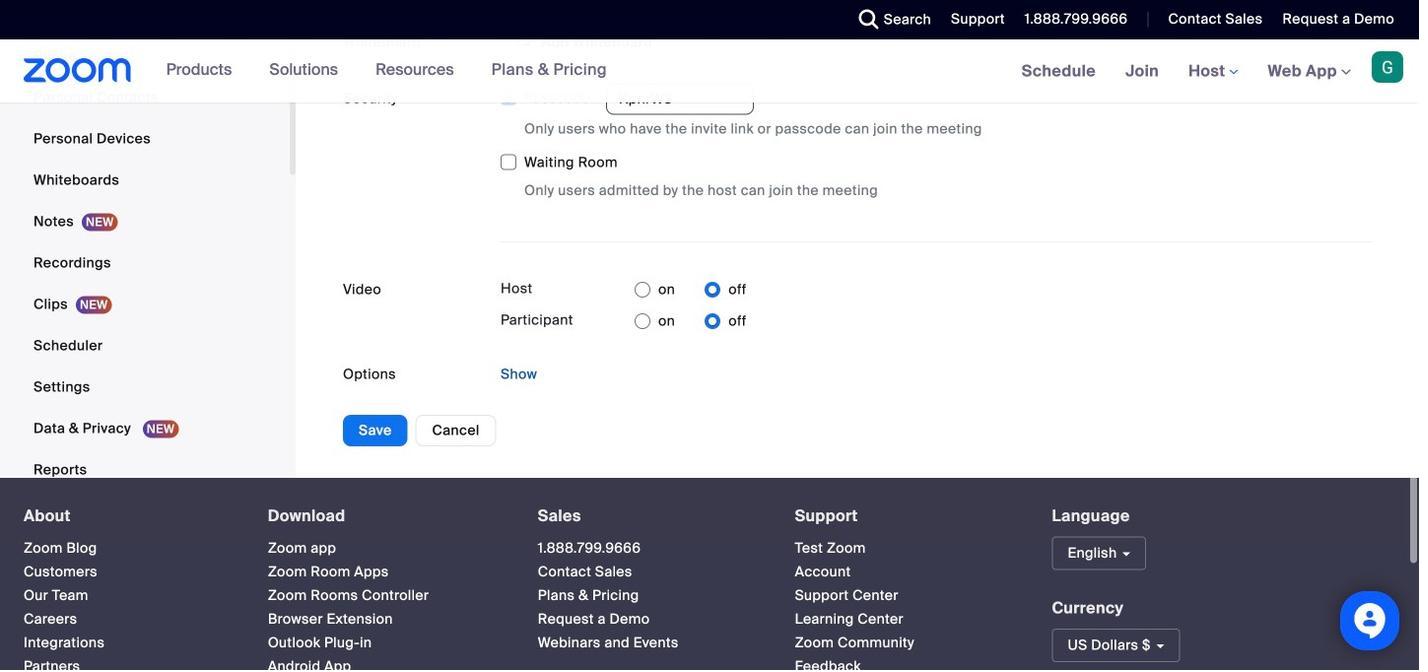 Task type: locate. For each thing, give the bounding box(es) containing it.
product information navigation
[[151, 39, 622, 103]]

3 heading from the left
[[538, 508, 760, 525]]

4 heading from the left
[[795, 508, 1017, 525]]

group
[[501, 83, 1373, 201]]

personal menu menu
[[0, 0, 290, 492]]

option group
[[635, 274, 747, 306], [635, 306, 747, 337]]

2 option group from the top
[[635, 306, 747, 337]]

banner
[[0, 39, 1420, 104]]

1 option group from the top
[[635, 274, 747, 306]]

heading
[[24, 508, 233, 525], [268, 508, 503, 525], [538, 508, 760, 525], [795, 508, 1017, 525]]



Task type: vqa. For each thing, say whether or not it's contained in the screenshot.
2nd checked "icon"
no



Task type: describe. For each thing, give the bounding box(es) containing it.
zoom logo image
[[24, 58, 132, 83]]

2 heading from the left
[[268, 508, 503, 525]]

add whiteboard image
[[517, 33, 530, 47]]

meetings navigation
[[1007, 39, 1420, 104]]

1 heading from the left
[[24, 508, 233, 525]]

profile picture image
[[1373, 51, 1404, 83]]



